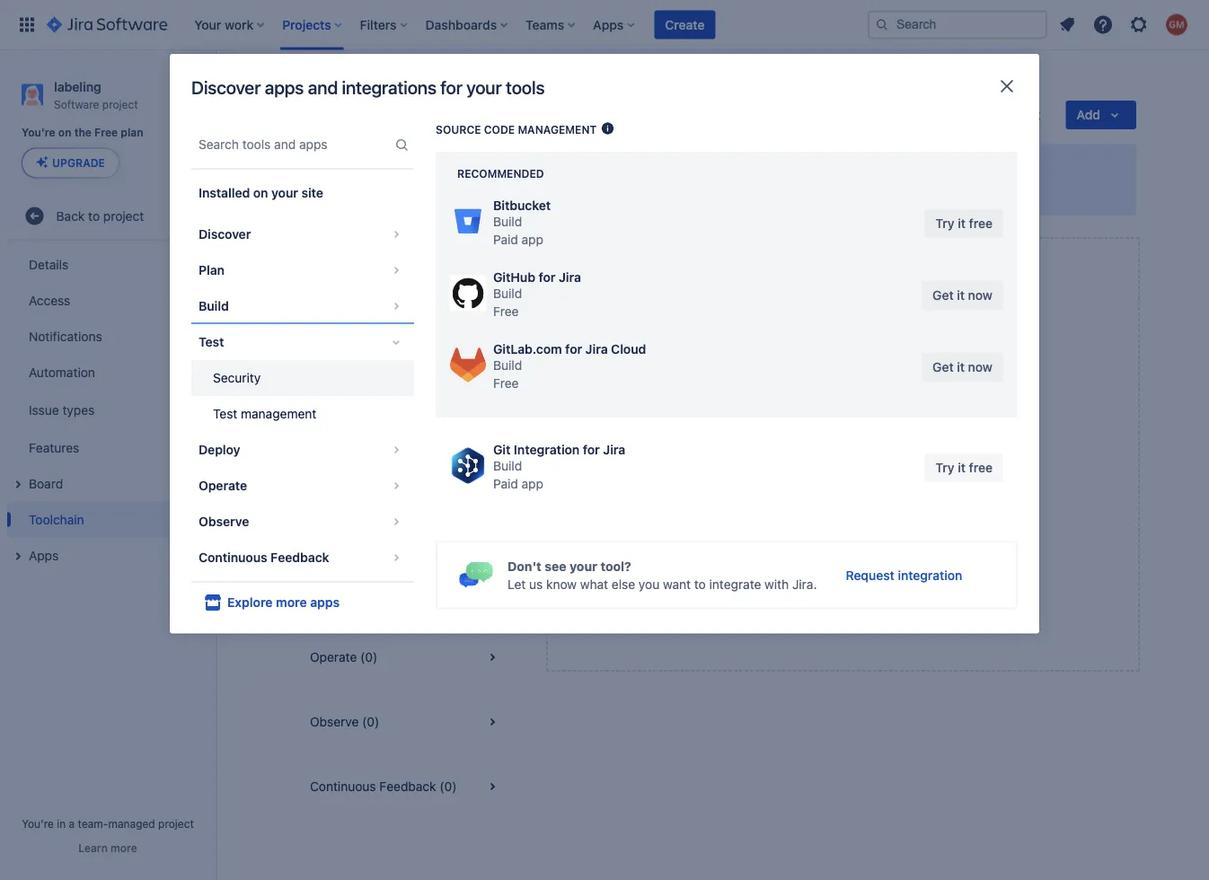 Task type: locate. For each thing, give the bounding box(es) containing it.
test for test
[[199, 335, 224, 349]]

for right the github
[[539, 270, 556, 285]]

4 chevron icon pointing right image from the top
[[385, 439, 407, 461]]

connect
[[549, 185, 596, 199]]

0 horizontal spatial (1)
[[338, 391, 353, 406]]

labeling up the software on the top left
[[54, 79, 101, 94]]

2 vertical spatial jira
[[603, 442, 625, 457]]

want
[[663, 577, 691, 591]]

1 horizontal spatial all
[[808, 185, 821, 199]]

2 vertical spatial and
[[852, 490, 873, 505]]

build button
[[191, 288, 414, 324]]

0 horizontal spatial deploy
[[199, 442, 240, 457]]

1 horizontal spatial deploy
[[310, 585, 350, 600]]

build up security
[[199, 299, 229, 314]]

plan button
[[191, 252, 414, 288]]

(1) down discover (0)
[[338, 391, 353, 406]]

0 horizontal spatial all
[[341, 262, 354, 277]]

continuous feedback
[[199, 550, 329, 565]]

plan up deploy button
[[310, 391, 335, 406]]

tools inside button
[[358, 262, 386, 277]]

observe (0)
[[310, 715, 379, 729]]

tools up functional
[[819, 446, 852, 463]]

try it free
[[936, 216, 993, 231], [936, 460, 993, 475]]

discover down welcome
[[339, 185, 389, 199]]

(0) for operate (0)
[[360, 650, 377, 665]]

(0) for observe (0)
[[362, 715, 379, 729]]

1 vertical spatial (1)
[[338, 391, 353, 406]]

continuous
[[199, 550, 267, 565], [310, 779, 376, 794]]

1 horizontal spatial continuous
[[310, 779, 376, 794]]

continuous inside group
[[199, 550, 267, 565]]

1 try it free from the top
[[936, 216, 993, 231]]

0 vertical spatial plan
[[199, 263, 225, 278]]

observe inside group
[[199, 514, 249, 529]]

on for you're
[[58, 126, 71, 139]]

more for learn
[[111, 842, 137, 854]]

deploy down the test management
[[199, 442, 240, 457]]

2 try it free button from the top
[[925, 454, 1003, 482]]

0 vertical spatial you're
[[22, 126, 55, 139]]

build down the github
[[493, 286, 522, 301]]

chevron icon pointing right image inside the observe button
[[385, 511, 407, 533]]

a
[[69, 818, 75, 830]]

1 vertical spatial all
[[341, 262, 354, 277]]

paid down bitbucket
[[493, 232, 518, 247]]

0 vertical spatial observe
[[199, 514, 249, 529]]

1 vertical spatial feedback
[[379, 779, 436, 794]]

1 vertical spatial get
[[933, 360, 954, 375]]

for inside welcome to your project toolchain discover integrations for your tools, connect work to your project, and manage it all right here.
[[465, 185, 481, 199]]

operate for operate (0)
[[310, 650, 357, 665]]

jira inside git integration for jira build paid app
[[603, 442, 625, 457]]

(0) inside button
[[364, 327, 381, 341]]

(0) for deploy (0)
[[354, 585, 371, 600]]

all left right
[[808, 185, 821, 199]]

1 vertical spatial jira
[[585, 342, 608, 357]]

2 horizontal spatial tools
[[819, 446, 852, 463]]

group inside discover apps and integrations for your tools dialog
[[191, 211, 414, 581]]

operate inside 'button'
[[199, 478, 247, 493]]

free
[[969, 216, 993, 231], [969, 460, 993, 475]]

1 vertical spatial deploy
[[310, 585, 350, 600]]

to right back
[[88, 208, 100, 223]]

0 vertical spatial and
[[308, 77, 338, 98]]

1 you're from the top
[[22, 126, 55, 139]]

2 get it now from the top
[[933, 360, 993, 375]]

discover inside button
[[199, 227, 251, 242]]

operate up continuous feedback
[[199, 478, 247, 493]]

1 vertical spatial and
[[723, 185, 744, 199]]

jira for github
[[559, 270, 581, 285]]

access
[[29, 293, 70, 308]]

management
[[518, 123, 597, 136], [241, 406, 316, 421]]

gitlab.com for jira cloud build free
[[493, 342, 646, 391]]

observe button
[[191, 504, 414, 540]]

test down security
[[213, 406, 237, 421]]

feedback
[[271, 550, 329, 565], [379, 779, 436, 794]]

0 vertical spatial app
[[522, 232, 543, 247]]

deploy
[[199, 442, 240, 457], [310, 585, 350, 600]]

discover for discover apps and integrations for your tools
[[191, 77, 261, 98]]

0 vertical spatial tools
[[506, 77, 545, 98]]

1 vertical spatial try it free button
[[925, 454, 1003, 482]]

try it free for bitbucket
[[936, 216, 993, 231]]

operate down deploy (0)
[[310, 650, 357, 665]]

1 vertical spatial toolchain
[[29, 512, 84, 527]]

apps up search tools and apps field at the top
[[265, 77, 304, 98]]

plan inside button
[[199, 263, 225, 278]]

you're for you're in a team-managed project
[[22, 818, 54, 830]]

installed
[[199, 185, 250, 200]]

2 vertical spatial tools
[[819, 446, 852, 463]]

0 vertical spatial more
[[276, 595, 307, 610]]

paid
[[493, 232, 518, 247], [493, 477, 518, 491]]

test
[[199, 335, 224, 349], [213, 406, 237, 421]]

operate
[[199, 478, 247, 493], [310, 650, 357, 665]]

get it now
[[933, 288, 993, 303], [933, 360, 993, 375]]

try for bitbucket
[[936, 216, 955, 231]]

discover left projects link
[[191, 77, 261, 98]]

to up collaboration,
[[856, 446, 869, 463]]

plan
[[199, 263, 225, 278], [310, 391, 335, 406]]

continuous feedback button
[[191, 540, 414, 576]]

(0) up operate (0)
[[354, 585, 371, 600]]

(0) up observe (0)
[[360, 650, 377, 665]]

2 app from the top
[[522, 477, 543, 491]]

3 chevron icon pointing right image from the top
[[385, 296, 407, 317]]

your
[[466, 77, 502, 98], [421, 159, 451, 176], [484, 185, 510, 199], [646, 185, 671, 199], [271, 185, 298, 200], [785, 446, 815, 463], [967, 472, 992, 487], [570, 559, 597, 574]]

2 try from the top
[[936, 460, 955, 475]]

(0) up continuous feedback (0)
[[362, 715, 379, 729]]

toolchain
[[506, 159, 568, 176]]

chevron icon pointing right image inside the build button
[[385, 296, 407, 317]]

0 horizontal spatial operate
[[199, 478, 247, 493]]

and inside welcome to your project toolchain discover integrations for your tools, connect work to your project, and manage it all right here.
[[723, 185, 744, 199]]

0 vertical spatial integrations
[[342, 77, 436, 98]]

1 app from the top
[[522, 232, 543, 247]]

paid down git
[[493, 477, 518, 491]]

and left labeling link
[[308, 77, 338, 98]]

chevron icon pointing right image left the git integration for jira logo
[[385, 475, 407, 497]]

1 get it now from the top
[[933, 288, 993, 303]]

1 horizontal spatial toolchain
[[288, 102, 378, 128]]

right
[[824, 185, 851, 199]]

explore more apps link
[[191, 588, 351, 617]]

chevron icon pointing right image inside "operate" 'button'
[[385, 475, 407, 497]]

give feedback
[[956, 107, 1041, 122]]

discover up collaboration,
[[873, 446, 931, 463]]

0 horizontal spatial labeling
[[54, 79, 101, 94]]

explore more apps image
[[202, 592, 224, 614]]

tools for add
[[819, 446, 852, 463]]

chevron icon pointing right image for observe
[[385, 511, 407, 533]]

notifications link
[[7, 318, 208, 354]]

1 horizontal spatial labeling
[[354, 75, 399, 90]]

free right 'the'
[[94, 126, 118, 139]]

chevron icon pointing right image inside deploy button
[[385, 439, 407, 461]]

chevron icon pointing right image inside plan button
[[385, 260, 407, 281]]

source code management
[[436, 123, 597, 136]]

group
[[191, 211, 414, 581], [7, 241, 208, 579]]

chevron icon pointing right image up discover (0) button
[[385, 260, 407, 281]]

1 paid from the top
[[493, 232, 518, 247]]

2 you're from the top
[[22, 818, 54, 830]]

add
[[941, 472, 963, 487]]

0 vertical spatial continuous
[[199, 550, 267, 565]]

plan inside button
[[310, 391, 335, 406]]

management up toolchain
[[518, 123, 597, 136]]

software
[[54, 98, 99, 110]]

1 try it free button from the top
[[925, 209, 1003, 238]]

observe (0) button
[[288, 690, 525, 755]]

1 vertical spatial more
[[111, 842, 137, 854]]

1 vertical spatial free
[[969, 460, 993, 475]]

integrations inside welcome to your project toolchain discover integrations for your tools, connect work to your project, and manage it all right here.
[[393, 185, 462, 199]]

1 vertical spatial you're
[[22, 818, 54, 830]]

it inside welcome to your project toolchain discover integrations for your tools, connect work to your project, and manage it all right here.
[[797, 185, 805, 199]]

now for github for jira
[[968, 288, 993, 303]]

more inside button
[[111, 842, 137, 854]]

0 vertical spatial jira
[[559, 270, 581, 285]]

observe for observe (0)
[[310, 715, 359, 729]]

for inside gitlab.com for jira cloud build free
[[565, 342, 582, 357]]

discover (0)
[[310, 327, 381, 341]]

observe down operate (0)
[[310, 715, 359, 729]]

0 horizontal spatial on
[[58, 126, 71, 139]]

0 vertical spatial get it now button
[[922, 281, 1003, 310]]

2 try it free from the top
[[936, 460, 993, 475]]

management down the security button on the left top of page
[[241, 406, 316, 421]]

search image
[[875, 18, 889, 32]]

app inside git integration for jira build paid app
[[522, 477, 543, 491]]

0 vertical spatial feedback
[[271, 550, 329, 565]]

1 vertical spatial get it now button
[[922, 353, 1003, 382]]

discover down installed
[[199, 227, 251, 242]]

plan down installed
[[199, 263, 225, 278]]

issue types link
[[7, 390, 208, 430]]

try for git integration for jira
[[936, 460, 955, 475]]

feedback inside group
[[271, 550, 329, 565]]

0 horizontal spatial management
[[241, 406, 316, 421]]

chevron icon pointing right image up deploy (0) button
[[385, 511, 407, 533]]

7 chevron icon pointing right image from the top
[[385, 547, 407, 569]]

jira software image
[[47, 14, 167, 35], [47, 14, 167, 35]]

build down bitbucket
[[493, 214, 522, 229]]

0 horizontal spatial and
[[308, 77, 338, 98]]

1 horizontal spatial more
[[276, 595, 307, 610]]

labeling inside labeling software project
[[54, 79, 101, 94]]

2 chevron icon pointing right image from the top
[[385, 260, 407, 281]]

0 vertical spatial test
[[199, 335, 224, 349]]

6 chevron icon pointing right image from the top
[[385, 511, 407, 533]]

tools right the "view"
[[358, 262, 386, 277]]

(1) inside button
[[389, 262, 404, 277]]

more down the 'managed'
[[111, 842, 137, 854]]

deploy down continuous feedback button
[[310, 585, 350, 600]]

chevron icon pointing right image inside continuous feedback button
[[385, 547, 407, 569]]

continuous up explore
[[199, 550, 267, 565]]

1 vertical spatial on
[[253, 185, 268, 200]]

0 vertical spatial try it free
[[936, 216, 993, 231]]

app down integration
[[522, 477, 543, 491]]

2 free from the top
[[969, 460, 993, 475]]

on left 'the'
[[58, 126, 71, 139]]

discover down the build button at top left
[[310, 327, 360, 341]]

0 vertical spatial all
[[808, 185, 821, 199]]

and inside dialog
[[308, 77, 338, 98]]

toolchain down projects link
[[288, 102, 378, 128]]

0 horizontal spatial observe
[[199, 514, 249, 529]]

0 vertical spatial (1)
[[389, 262, 404, 277]]

cross-
[[761, 472, 798, 487]]

0 vertical spatial free
[[969, 216, 993, 231]]

1 try from the top
[[936, 216, 955, 231]]

integration
[[514, 442, 580, 457]]

0 vertical spatial deploy
[[199, 442, 240, 457]]

research
[[877, 490, 927, 505]]

(0) inside 'button'
[[360, 650, 377, 665]]

1 horizontal spatial operate
[[310, 650, 357, 665]]

0 vertical spatial management
[[518, 123, 597, 136]]

to right work
[[631, 185, 642, 199]]

chevron icon pointing right image
[[385, 224, 407, 245], [385, 260, 407, 281], [385, 296, 407, 317], [385, 439, 407, 461], [385, 475, 407, 497], [385, 511, 407, 533], [385, 547, 407, 569]]

types
[[62, 402, 95, 417]]

operate inside 'button'
[[310, 650, 357, 665]]

access link
[[7, 282, 208, 318]]

2 get it now button from the top
[[922, 353, 1003, 382]]

1 vertical spatial apps
[[310, 595, 340, 610]]

1 vertical spatial continuous
[[310, 779, 376, 794]]

integrate
[[709, 577, 761, 591]]

1 horizontal spatial observe
[[310, 715, 359, 729]]

0 vertical spatial try
[[936, 216, 955, 231]]

0 vertical spatial now
[[968, 288, 993, 303]]

feedback down observe (0) button at the bottom left of page
[[379, 779, 436, 794]]

it for gitlab.com for jira cloud
[[957, 360, 965, 375]]

on right installed
[[253, 185, 268, 200]]

2 get from the top
[[933, 360, 954, 375]]

2 vertical spatial free
[[493, 376, 519, 391]]

functional
[[798, 472, 856, 487]]

get for gitlab.com for jira cloud
[[933, 360, 954, 375]]

0 vertical spatial get it now
[[933, 288, 993, 303]]

features link
[[7, 430, 208, 466]]

build down git
[[493, 459, 522, 473]]

1 vertical spatial plan
[[310, 391, 335, 406]]

0 horizontal spatial plan
[[199, 263, 225, 278]]

continuous down observe (0)
[[310, 779, 376, 794]]

team's
[[723, 490, 762, 505]]

0 vertical spatial apps
[[265, 77, 304, 98]]

1 horizontal spatial on
[[253, 185, 268, 200]]

build down gitlab.com
[[493, 358, 522, 373]]

tools
[[506, 77, 545, 98], [358, 262, 386, 277], [819, 446, 852, 463]]

you're in a team-managed project
[[22, 818, 194, 830]]

all inside welcome to your project toolchain discover integrations for your tools, connect work to your project, and manage it all right here.
[[808, 185, 821, 199]]

5 chevron icon pointing right image from the top
[[385, 475, 407, 497]]

1 vertical spatial management
[[241, 406, 316, 421]]

1 free from the top
[[969, 216, 993, 231]]

give feedback button
[[920, 101, 1052, 129]]

1 get from the top
[[933, 288, 954, 303]]

for left settings
[[440, 77, 462, 98]]

chevron icon pointing right image left apps image
[[385, 547, 407, 569]]

projects link
[[285, 72, 332, 93]]

discover inside button
[[310, 327, 360, 341]]

project down source
[[455, 159, 502, 176]]

jira right the github
[[559, 270, 581, 285]]

more inside discover apps and integrations for your tools dialog
[[276, 595, 307, 610]]

1 vertical spatial operate
[[310, 650, 357, 665]]

0 horizontal spatial tools
[[358, 262, 386, 277]]

try
[[936, 216, 955, 231], [936, 460, 955, 475]]

(1) inside button
[[338, 391, 353, 406]]

1 now from the top
[[968, 288, 993, 303]]

group containing discover
[[191, 211, 414, 581]]

request integration
[[846, 568, 962, 583]]

1 horizontal spatial management
[[518, 123, 597, 136]]

labeling software project
[[54, 79, 138, 110]]

test inside test button
[[199, 335, 224, 349]]

jira left cloud
[[585, 342, 608, 357]]

observe
[[199, 514, 249, 529], [310, 715, 359, 729]]

jira inside gitlab.com for jira cloud build free
[[585, 342, 608, 357]]

1 vertical spatial integrations
[[393, 185, 462, 199]]

you're left in
[[22, 818, 54, 830]]

primary element
[[11, 0, 868, 50]]

discover for discover
[[199, 227, 251, 242]]

1 horizontal spatial (1)
[[389, 262, 404, 277]]

(0) down observe (0) button at the bottom left of page
[[440, 779, 457, 794]]

observe for observe
[[199, 514, 249, 529]]

chevron icon pointing right image inside discover button
[[385, 224, 407, 245]]

1 chevron icon pointing right image from the top
[[385, 224, 407, 245]]

1 horizontal spatial feedback
[[379, 779, 436, 794]]

add
[[755, 446, 782, 463]]

feedback down the observe button
[[271, 550, 329, 565]]

chevron icon pointing right image for continuous feedback
[[385, 547, 407, 569]]

bitbucket logo image
[[450, 203, 486, 239]]

1 get it now button from the top
[[922, 281, 1003, 310]]

now
[[968, 288, 993, 303], [968, 360, 993, 375]]

you're up upgrade button
[[22, 126, 55, 139]]

more
[[276, 595, 307, 610], [111, 842, 137, 854]]

to right welcome
[[404, 159, 418, 176]]

all right the "view"
[[341, 262, 354, 277]]

labeling
[[354, 75, 399, 90], [54, 79, 101, 94]]

and
[[308, 77, 338, 98], [723, 185, 744, 199], [852, 490, 873, 505]]

app down bitbucket
[[522, 232, 543, 247]]

chevron icon pointing right image for plan
[[385, 260, 407, 281]]

for right gitlab.com
[[565, 342, 582, 357]]

1 vertical spatial try
[[936, 460, 955, 475]]

1 vertical spatial paid
[[493, 477, 518, 491]]

0 horizontal spatial feedback
[[271, 550, 329, 565]]

project
[[102, 98, 138, 110], [455, 159, 502, 176], [103, 208, 144, 223], [158, 818, 194, 830]]

0 horizontal spatial toolchain
[[29, 512, 84, 527]]

code
[[484, 123, 515, 136]]

more right explore
[[276, 595, 307, 610]]

whiteboarding
[[766, 490, 848, 505]]

else
[[612, 577, 635, 591]]

0 vertical spatial on
[[58, 126, 71, 139]]

0 vertical spatial operate
[[199, 478, 247, 493]]

chevron icon pointing right image up the chevron icon pointing down
[[385, 296, 407, 317]]

1 vertical spatial test
[[213, 406, 237, 421]]

1 vertical spatial free
[[493, 304, 519, 319]]

1 vertical spatial now
[[968, 360, 993, 375]]

test inside test management button
[[213, 406, 237, 421]]

create banner
[[0, 0, 1209, 50]]

1 vertical spatial tools
[[358, 262, 386, 277]]

apps down continuous feedback button
[[310, 595, 340, 610]]

chevron icon pointing right image down plan (1) button on the left of page
[[385, 439, 407, 461]]

chevron icon pointing right image up 'view all tools (1)' in the top left of the page
[[385, 224, 407, 245]]

toolchain down board
[[29, 512, 84, 527]]

labeling for labeling
[[354, 75, 399, 90]]

plan for plan (1)
[[310, 391, 335, 406]]

more for explore
[[276, 595, 307, 610]]

for
[[440, 77, 462, 98], [465, 185, 481, 199], [539, 270, 556, 285], [565, 342, 582, 357], [583, 442, 600, 457]]

for up bitbucket logo
[[465, 185, 481, 199]]

0 vertical spatial try it free button
[[925, 209, 1003, 238]]

board
[[29, 476, 63, 491]]

site
[[301, 185, 323, 200]]

to right want
[[694, 577, 706, 591]]

free down gitlab.com
[[493, 376, 519, 391]]

2 paid from the top
[[493, 477, 518, 491]]

let
[[508, 577, 526, 591]]

deploy inside group
[[199, 442, 240, 457]]

plan
[[121, 126, 143, 139]]

(1) up discover (0) button
[[389, 262, 404, 277]]

integrations
[[342, 77, 436, 98], [393, 185, 462, 199]]

2 now from the top
[[968, 360, 993, 375]]

(0) for discover (0)
[[364, 327, 381, 341]]

1 horizontal spatial plan
[[310, 391, 335, 406]]

test up security
[[199, 335, 224, 349]]

you're for you're on the free plan
[[22, 126, 55, 139]]

on inside button
[[253, 185, 268, 200]]

plan (1) button
[[288, 367, 525, 431]]

1 vertical spatial get it now
[[933, 360, 993, 375]]

create
[[665, 17, 705, 32]]

manage
[[748, 185, 794, 199]]

get for github for jira
[[933, 288, 954, 303]]

0 horizontal spatial continuous
[[199, 550, 267, 565]]

jira right integration
[[603, 442, 625, 457]]

details
[[29, 257, 69, 272]]

toolchain inside group
[[29, 512, 84, 527]]

labeling link
[[354, 72, 399, 93]]

security
[[213, 371, 261, 385]]

2 horizontal spatial and
[[852, 490, 873, 505]]

to inside add your tools to discover to improve cross-functional collaboration, add your team's whiteboarding and research tools.
[[856, 446, 869, 463]]

and left research
[[852, 490, 873, 505]]

test management button
[[191, 396, 414, 432]]

free down the github
[[493, 304, 519, 319]]

0 vertical spatial get
[[933, 288, 954, 303]]

try it free for git integration for jira
[[936, 460, 993, 475]]

build inside git integration for jira build paid app
[[493, 459, 522, 473]]

0 horizontal spatial more
[[111, 842, 137, 854]]

tools inside dialog
[[506, 77, 545, 98]]

it for bitbucket
[[958, 216, 966, 231]]

integrations inside dialog
[[342, 77, 436, 98]]

1 horizontal spatial and
[[723, 185, 744, 199]]

tools up source code management
[[506, 77, 545, 98]]

1 horizontal spatial tools
[[506, 77, 545, 98]]

observe up continuous feedback
[[199, 514, 249, 529]]

1 vertical spatial try it free
[[936, 460, 993, 475]]

0 vertical spatial paid
[[493, 232, 518, 247]]

to
[[404, 159, 418, 176], [631, 185, 642, 199], [88, 208, 100, 223], [856, 446, 869, 463], [694, 577, 706, 591]]

request integration button
[[835, 561, 973, 590]]

deploy for deploy
[[199, 442, 240, 457]]

tools inside add your tools to discover to improve cross-functional collaboration, add your team's whiteboarding and research tools.
[[819, 446, 852, 463]]

project up 'plan'
[[102, 98, 138, 110]]

for right integration
[[583, 442, 600, 457]]

(0) left the chevron icon pointing down
[[364, 327, 381, 341]]

1 vertical spatial app
[[522, 477, 543, 491]]

(1)
[[389, 262, 404, 277], [338, 391, 353, 406]]

jira inside 'github for jira build free'
[[559, 270, 581, 285]]

and right project,
[[723, 185, 744, 199]]

apps image image
[[459, 562, 493, 589]]

projects
[[285, 75, 332, 90]]

labeling left project
[[354, 75, 399, 90]]

1 vertical spatial observe
[[310, 715, 359, 729]]

build inside gitlab.com for jira cloud build free
[[493, 358, 522, 373]]



Task type: describe. For each thing, give the bounding box(es) containing it.
issue
[[29, 402, 59, 417]]

operate (0)
[[310, 650, 377, 665]]

discover apps and integrations for your tools
[[191, 77, 545, 98]]

cloud
[[611, 342, 646, 357]]

build inside button
[[199, 299, 229, 314]]

automation
[[29, 365, 95, 380]]

labeling for labeling software project
[[54, 79, 101, 94]]

apps button
[[7, 538, 208, 573]]

get it now for gitlab.com for jira cloud
[[933, 360, 993, 375]]

team-
[[78, 818, 108, 830]]

continuous for continuous feedback
[[199, 550, 267, 565]]

tools,
[[513, 185, 545, 199]]

close modal image
[[996, 75, 1018, 97]]

try it free button for git integration for jira
[[925, 454, 1003, 482]]

and inside add your tools to discover to improve cross-functional collaboration, add your team's whiteboarding and research tools.
[[852, 490, 873, 505]]

0 vertical spatial toolchain
[[288, 102, 378, 128]]

what
[[580, 577, 608, 591]]

try it free button for bitbucket
[[925, 209, 1003, 238]]

jira for gitlab.com
[[585, 342, 608, 357]]

gitlab.com for jira cloud logo image
[[450, 347, 486, 383]]

operate (0) button
[[288, 625, 525, 690]]

welcome
[[339, 159, 401, 176]]

improve
[[711, 472, 758, 487]]

plan for plan
[[199, 263, 225, 278]]

learn more button
[[78, 841, 137, 855]]

group containing details
[[7, 241, 208, 579]]

continuous feedback (0)
[[310, 779, 457, 794]]

github
[[493, 270, 535, 285]]

get it now for github for jira
[[933, 288, 993, 303]]

project
[[421, 75, 462, 90]]

project,
[[675, 185, 719, 199]]

managed
[[108, 818, 155, 830]]

here.
[[855, 185, 884, 199]]

build inside bitbucket build paid app
[[493, 214, 522, 229]]

in
[[57, 818, 66, 830]]

Search tools and apps field
[[193, 128, 391, 161]]

now for gitlab.com for jira cloud
[[968, 360, 993, 375]]

integration
[[898, 568, 962, 583]]

management inside button
[[241, 406, 316, 421]]

get it now button for gitlab.com for jira cloud
[[922, 353, 1003, 382]]

request
[[846, 568, 895, 583]]

features
[[29, 440, 79, 455]]

know
[[546, 577, 577, 591]]

deploy (0) button
[[288, 561, 525, 625]]

create button
[[654, 10, 716, 39]]

discover inside add your tools to discover to improve cross-functional collaboration, add your team's whiteboarding and research tools.
[[873, 446, 931, 463]]

to inside don't see your tool? let us know what else you want to integrate with jira.
[[694, 577, 706, 591]]

work
[[599, 185, 627, 199]]

chevron icon pointing right image for deploy
[[385, 439, 407, 461]]

it for git integration for jira
[[958, 460, 966, 475]]

learn
[[78, 842, 108, 854]]

don't
[[508, 559, 542, 574]]

automation link
[[7, 354, 208, 390]]

1 horizontal spatial apps
[[310, 595, 340, 610]]

test button
[[191, 324, 414, 360]]

your inside don't see your tool? let us know what else you want to integrate with jira.
[[570, 559, 597, 574]]

tools for view
[[358, 262, 386, 277]]

project up details 'link'
[[103, 208, 144, 223]]

for inside 'github for jira build free'
[[539, 270, 556, 285]]

discover apps and integrations for your tools dialog
[[170, 54, 1039, 634]]

security button
[[191, 360, 414, 396]]

welcome to your project toolchain discover integrations for your tools, connect work to your project, and manage it all right here.
[[339, 159, 884, 199]]

installed on your site
[[199, 185, 323, 200]]

installed on your site button
[[191, 175, 414, 211]]

see
[[545, 559, 567, 574]]

deploy (0)
[[310, 585, 371, 600]]

toolchain link
[[7, 502, 208, 538]]

tools.
[[931, 490, 963, 505]]

bitbucket
[[493, 198, 551, 213]]

free inside gitlab.com for jira cloud build free
[[493, 376, 519, 391]]

issue types
[[29, 402, 95, 417]]

feedback
[[986, 107, 1041, 122]]

github for jira build free
[[493, 270, 581, 319]]

build inside 'github for jira build free'
[[493, 286, 522, 301]]

deploy button
[[191, 432, 414, 468]]

on for installed
[[253, 185, 268, 200]]

recommended
[[457, 167, 544, 180]]

us
[[529, 577, 543, 591]]

view all tools (1) button
[[288, 237, 525, 302]]

chevron icon pointing right image for discover
[[385, 224, 407, 245]]

free inside 'github for jira build free'
[[493, 304, 519, 319]]

you
[[639, 577, 660, 591]]

git integration for jira logo image
[[450, 448, 486, 484]]

project settings
[[421, 75, 512, 90]]

with
[[765, 577, 789, 591]]

settings
[[465, 75, 512, 90]]

give
[[956, 107, 982, 122]]

discover for discover (0)
[[310, 327, 360, 341]]

continuous feedback (0) button
[[288, 755, 525, 819]]

learn more
[[78, 842, 137, 854]]

plan (1)
[[310, 391, 353, 406]]

project settings link
[[421, 72, 512, 93]]

chevron icon pointing down image
[[385, 331, 407, 353]]

don't see your tool? let us know what else you want to integrate with jira.
[[508, 559, 817, 591]]

the
[[74, 126, 92, 139]]

operate for operate
[[199, 478, 247, 493]]

track modifications to your code image
[[600, 121, 615, 136]]

bitbucket build paid app
[[493, 198, 551, 247]]

test for test management
[[213, 406, 237, 421]]

project inside welcome to your project toolchain discover integrations for your tools, connect work to your project, and manage it all right here.
[[455, 159, 502, 176]]

0 horizontal spatial apps
[[265, 77, 304, 98]]

explore
[[227, 595, 273, 610]]

it for github for jira
[[957, 288, 965, 303]]

chevron icon pointing right image for build
[[385, 296, 407, 317]]

continuous for continuous feedback (0)
[[310, 779, 376, 794]]

test management
[[213, 406, 316, 421]]

github for jira logo image
[[450, 275, 486, 311]]

apps
[[29, 548, 59, 563]]

app inside bitbucket build paid app
[[522, 232, 543, 247]]

add your tools to discover to improve cross-functional collaboration, add your team's whiteboarding and research tools.
[[694, 446, 992, 505]]

collaboration,
[[859, 472, 938, 487]]

Search field
[[868, 10, 1048, 39]]

project inside labeling software project
[[102, 98, 138, 110]]

0 vertical spatial free
[[94, 126, 118, 139]]

discover inside welcome to your project toolchain discover integrations for your tools, connect work to your project, and manage it all right here.
[[339, 185, 389, 199]]

upgrade button
[[22, 149, 119, 177]]

jira.
[[792, 577, 817, 591]]

git integration for jira build paid app
[[493, 442, 625, 491]]

your inside button
[[271, 185, 298, 200]]

notifications
[[29, 329, 102, 344]]

paid inside bitbucket build paid app
[[493, 232, 518, 247]]

for inside git integration for jira build paid app
[[583, 442, 600, 457]]

feedback for continuous feedback
[[271, 550, 329, 565]]

paid inside git integration for jira build paid app
[[493, 477, 518, 491]]

chevron icon pointing right image for operate
[[385, 475, 407, 497]]

board button
[[7, 466, 208, 502]]

free for git integration for jira
[[969, 460, 993, 475]]

all inside button
[[341, 262, 354, 277]]

back to project
[[56, 208, 144, 223]]

get it now button for github for jira
[[922, 281, 1003, 310]]

deploy for deploy (0)
[[310, 585, 350, 600]]

project right the 'managed'
[[158, 818, 194, 830]]

feedback for continuous feedback (0)
[[379, 779, 436, 794]]

free for bitbucket
[[969, 216, 993, 231]]



Task type: vqa. For each thing, say whether or not it's contained in the screenshot.
Open field configuration icon within start date button
no



